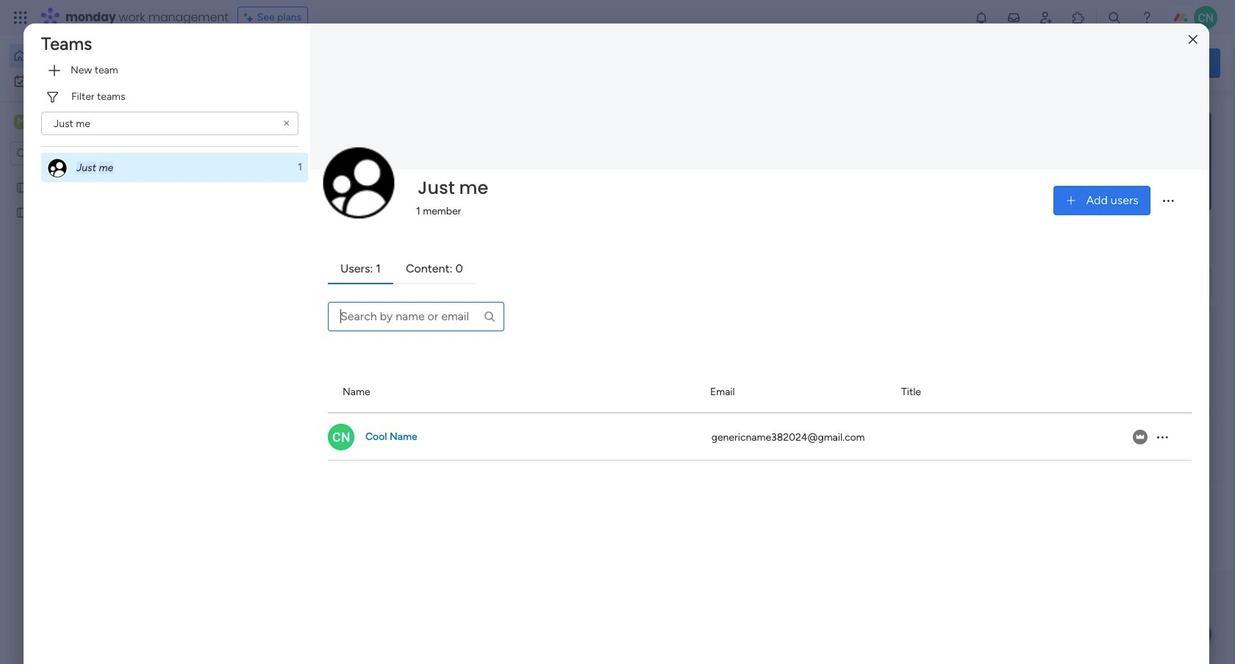 Task type: vqa. For each thing, say whether or not it's contained in the screenshot.
Invite members image
yes



Task type: describe. For each thing, give the bounding box(es) containing it.
2 row from the top
[[328, 414, 1192, 461]]

2 tab from the left
[[393, 255, 475, 284]]

public board image
[[15, 205, 29, 219]]

close image
[[1189, 34, 1198, 45]]

1 tab from the left
[[328, 255, 393, 284]]

add to favorites image
[[438, 269, 453, 283]]

help center element
[[1000, 422, 1220, 480]]

component image
[[488, 292, 502, 305]]

quick search results list box
[[227, 137, 965, 332]]

help image
[[1140, 10, 1154, 25]]

close recently visited image
[[227, 120, 245, 137]]

workspace selection element
[[14, 113, 123, 132]]

getting started element
[[1000, 351, 1220, 410]]

see plans image
[[244, 10, 257, 26]]

team avatar image
[[322, 146, 396, 220]]

select product image
[[13, 10, 28, 25]]



Task type: locate. For each thing, give the bounding box(es) containing it.
row
[[328, 373, 1192, 414], [328, 414, 1192, 461]]

templates image image
[[1013, 111, 1207, 212]]

Search teams search field
[[41, 112, 299, 135]]

Search in workspace field
[[31, 145, 123, 162]]

cool name image inside row
[[328, 424, 354, 451]]

0 vertical spatial menu image
[[1161, 193, 1175, 208]]

grid
[[328, 373, 1192, 665]]

menu image inside row
[[1155, 430, 1170, 445]]

option
[[9, 44, 179, 68], [9, 69, 179, 93], [41, 153, 308, 182], [0, 174, 187, 177]]

None search field
[[41, 112, 299, 135]]

monday marketplace image
[[1071, 10, 1086, 25]]

search everything image
[[1107, 10, 1122, 25]]

None field
[[414, 173, 492, 204]]

tab
[[328, 255, 393, 284], [393, 255, 475, 284]]

list box
[[0, 172, 187, 423]]

cool name image
[[1194, 6, 1218, 29], [328, 424, 354, 451]]

notifications image
[[974, 10, 989, 25]]

1 row from the top
[[328, 373, 1192, 414]]

0 horizontal spatial cool name image
[[328, 424, 354, 451]]

None search field
[[328, 302, 504, 332]]

menu image
[[1161, 193, 1175, 208], [1155, 430, 1170, 445]]

1 vertical spatial cool name image
[[328, 424, 354, 451]]

search image
[[483, 310, 496, 323]]

1 vertical spatial menu image
[[1155, 430, 1170, 445]]

public board image
[[15, 180, 29, 194]]

update feed image
[[1007, 10, 1021, 25]]

1 horizontal spatial cool name image
[[1194, 6, 1218, 29]]

workspace image
[[14, 114, 29, 130]]

0 vertical spatial cool name image
[[1194, 6, 1218, 29]]

tab list
[[328, 255, 1192, 284]]

invite members image
[[1039, 10, 1054, 25]]

Search by name or email search field
[[328, 302, 504, 332]]

clear search image
[[281, 118, 293, 129]]



